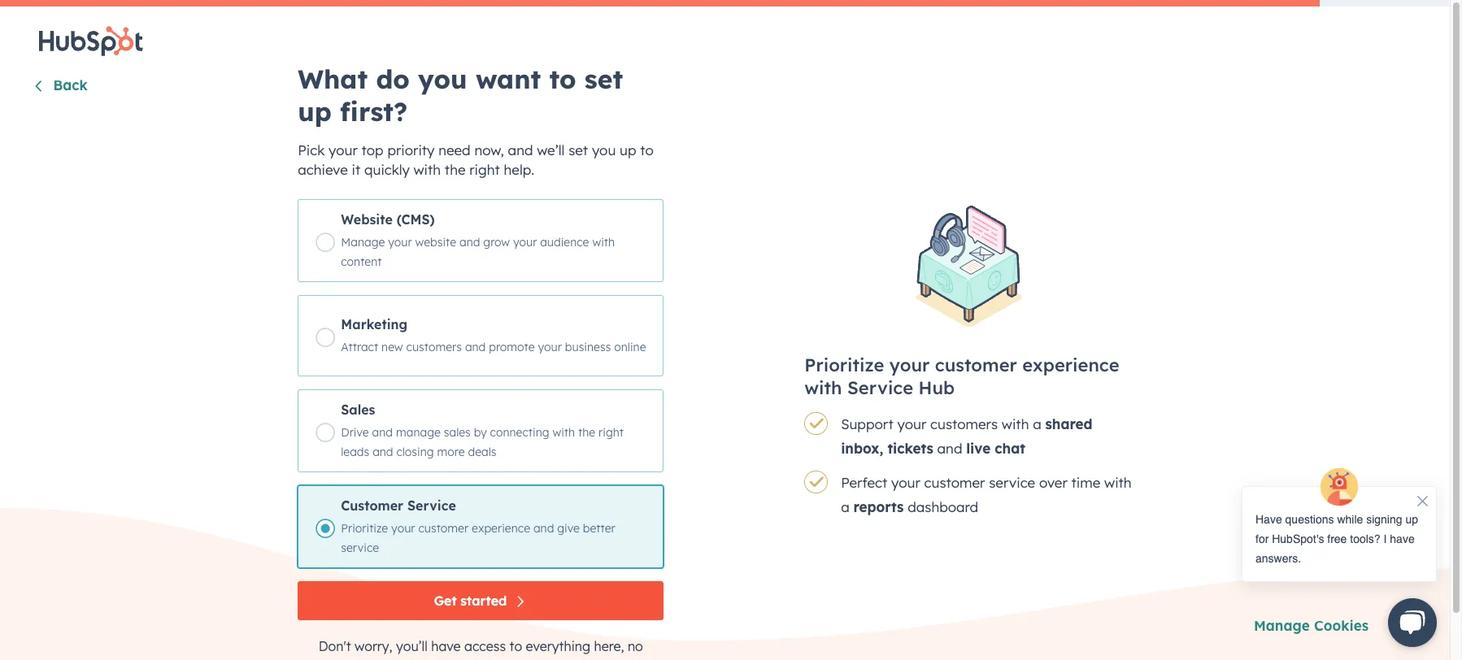 Task type: describe. For each thing, give the bounding box(es) containing it.
sales
[[444, 425, 471, 440]]

get
[[434, 592, 457, 609]]

quickly
[[364, 161, 410, 178]]

customer
[[341, 497, 403, 514]]

drive
[[341, 425, 369, 440]]

back button
[[33, 76, 88, 96]]

customer inside customer service prioritize your customer experience and give better service
[[418, 521, 469, 536]]

by
[[474, 425, 487, 440]]

you'll
[[396, 638, 428, 654]]

the inside "sales drive and manage sales by connecting with the right leads and closing more deals"
[[578, 425, 595, 440]]

get started
[[434, 592, 507, 609]]

get started button
[[298, 581, 664, 620]]

access
[[464, 638, 506, 654]]

new
[[381, 340, 403, 354]]

1 horizontal spatial manage
[[1254, 617, 1310, 634]]

website
[[341, 211, 393, 227]]

you inside what do you want to set up first?
[[418, 62, 467, 95]]

with inside prioritize your customer experience with service hub
[[804, 376, 842, 399]]

promote
[[489, 340, 535, 354]]

your right "grow"
[[513, 235, 537, 249]]

deals
[[468, 444, 497, 459]]

don't worry, you'll have access to everything here, no matter which you choose to focus on first.
[[319, 638, 643, 660]]

first.
[[582, 658, 609, 660]]

business
[[565, 340, 611, 354]]

marketing
[[341, 316, 408, 332]]

experience inside prioritize your customer experience with service hub
[[1022, 353, 1119, 376]]

and inside customer service prioritize your customer experience and give better service
[[533, 521, 554, 536]]

dashboard
[[908, 498, 978, 515]]

chat widget region
[[1226, 467, 1450, 660]]

set inside what do you want to set up first?
[[585, 62, 623, 95]]

with inside "sales drive and manage sales by connecting with the right leads and closing more deals"
[[553, 425, 575, 440]]

manage inside website (cms) manage your website and grow your audience with content
[[341, 235, 385, 249]]

more
[[437, 444, 465, 459]]

manage cookies link
[[1254, 617, 1369, 634]]

priority
[[387, 141, 435, 158]]

marketing attract new customers and promote your business online
[[341, 316, 646, 354]]

to inside "pick your top priority need now, and we'll set you up to achieve it quickly with the right help."
[[640, 141, 654, 158]]

support
[[841, 415, 894, 432]]

your inside customer service prioritize your customer experience and give better service
[[391, 521, 415, 536]]

closing
[[396, 444, 434, 459]]

hubspot image
[[39, 26, 143, 56]]

live
[[966, 440, 991, 457]]

shared inbox, tickets
[[841, 415, 1093, 457]]

manage cookies
[[1254, 617, 1369, 634]]

online
[[614, 340, 646, 354]]

to inside what do you want to set up first?
[[549, 62, 576, 95]]

with inside website (cms) manage your website and grow your audience with content
[[592, 235, 615, 249]]

prioritize inside customer service prioritize your customer experience and give better service
[[341, 521, 388, 536]]

connecting
[[490, 425, 549, 440]]

you inside "pick your top priority need now, and we'll set you up to achieve it quickly with the right help."
[[592, 141, 616, 158]]

reports
[[853, 498, 904, 515]]

on
[[563, 658, 579, 660]]

first?
[[340, 95, 408, 127]]

content
[[341, 254, 382, 269]]

what
[[298, 62, 368, 95]]

tickets
[[888, 440, 933, 457]]

up inside what do you want to set up first?
[[298, 95, 332, 127]]

service inside prioritize your customer experience with service hub
[[847, 376, 913, 399]]

top
[[362, 141, 384, 158]]

better
[[583, 521, 615, 536]]

and inside marketing attract new customers and promote your business online
[[465, 340, 486, 354]]

leads
[[341, 444, 369, 459]]

need
[[439, 141, 471, 158]]

your inside perfect your customer service over time with a
[[891, 474, 920, 491]]

have
[[431, 638, 461, 654]]

do
[[376, 62, 410, 95]]

it
[[352, 161, 360, 178]]

hub
[[919, 376, 955, 399]]

prioritize inside prioritize your customer experience with service hub
[[804, 353, 884, 376]]

service inside perfect your customer service over time with a
[[989, 474, 1035, 491]]

grow
[[483, 235, 510, 249]]

perfect
[[841, 474, 888, 491]]



Task type: vqa. For each thing, say whether or not it's contained in the screenshot.
which
yes



Task type: locate. For each thing, give the bounding box(es) containing it.
customers inside marketing attract new customers and promote your business online
[[406, 340, 462, 354]]

which
[[398, 658, 433, 660]]

2 vertical spatial customer
[[418, 521, 469, 536]]

chat
[[995, 440, 1025, 457]]

0 horizontal spatial a
[[841, 498, 850, 515]]

attract
[[341, 340, 378, 354]]

a
[[1033, 415, 1042, 432], [841, 498, 850, 515]]

0 vertical spatial prioritize
[[804, 353, 884, 376]]

and inside "pick your top priority need now, and we'll set you up to achieve it quickly with the right help."
[[508, 141, 533, 158]]

the down need
[[445, 161, 466, 178]]

up inside "pick your top priority need now, and we'll set you up to achieve it quickly with the right help."
[[620, 141, 636, 158]]

over
[[1039, 474, 1068, 491]]

customers right new
[[406, 340, 462, 354]]

right
[[469, 161, 500, 178], [599, 425, 624, 440]]

1 vertical spatial up
[[620, 141, 636, 158]]

0 vertical spatial experience
[[1022, 353, 1119, 376]]

with right audience
[[592, 235, 615, 249]]

the
[[445, 161, 466, 178], [578, 425, 595, 440]]

with up chat
[[1002, 415, 1029, 432]]

help.
[[504, 161, 534, 178]]

and
[[508, 141, 533, 158], [459, 235, 480, 249], [465, 340, 486, 354], [372, 425, 393, 440], [937, 440, 962, 457], [373, 444, 393, 459], [533, 521, 554, 536]]

customer up the dashboard
[[924, 474, 985, 491]]

with
[[414, 161, 441, 178], [592, 235, 615, 249], [804, 376, 842, 399], [1002, 415, 1029, 432], [553, 425, 575, 440], [1104, 474, 1132, 491]]

achieve
[[298, 161, 348, 178]]

0 horizontal spatial service
[[341, 540, 379, 555]]

you right "do"
[[418, 62, 467, 95]]

1 horizontal spatial customers
[[930, 415, 998, 432]]

inbox,
[[841, 440, 883, 457]]

customer inside prioritize your customer experience with service hub
[[935, 353, 1017, 376]]

what do you want to set up first?
[[298, 62, 623, 127]]

and right leads at the left of page
[[373, 444, 393, 459]]

cookies
[[1314, 617, 1369, 634]]

1 vertical spatial service
[[407, 497, 456, 514]]

no
[[628, 638, 643, 654]]

0 vertical spatial the
[[445, 161, 466, 178]]

1 vertical spatial set
[[569, 141, 588, 158]]

1 vertical spatial right
[[599, 425, 624, 440]]

1 horizontal spatial right
[[599, 425, 624, 440]]

0 vertical spatial service
[[989, 474, 1035, 491]]

your down customer
[[391, 521, 415, 536]]

you right we'll
[[592, 141, 616, 158]]

now,
[[474, 141, 504, 158]]

0 horizontal spatial service
[[407, 497, 456, 514]]

and left promote
[[465, 340, 486, 354]]

and right the drive
[[372, 425, 393, 440]]

0 horizontal spatial right
[[469, 161, 500, 178]]

manage up content
[[341, 235, 385, 249]]

don't
[[319, 638, 351, 654]]

0 horizontal spatial manage
[[341, 235, 385, 249]]

service inside customer service prioritize your customer experience and give better service
[[407, 497, 456, 514]]

you inside 'don't worry, you'll have access to everything here, no matter which you choose to focus on first.'
[[437, 658, 459, 660]]

set
[[585, 62, 623, 95], [569, 141, 588, 158]]

customer inside perfect your customer service over time with a
[[924, 474, 985, 491]]

1 horizontal spatial service
[[989, 474, 1035, 491]]

0 vertical spatial manage
[[341, 235, 385, 249]]

with up support
[[804, 376, 842, 399]]

step 10 of 10 progress bar
[[0, 0, 1319, 7]]

your inside "pick your top priority need now, and we'll set you up to achieve it quickly with the right help."
[[329, 141, 358, 158]]

experience left give
[[472, 521, 530, 536]]

to
[[549, 62, 576, 95], [640, 141, 654, 158], [510, 638, 522, 654], [510, 658, 523, 660]]

support your customers with a
[[841, 415, 1045, 432]]

service inside customer service prioritize your customer experience and give better service
[[341, 540, 379, 555]]

experience inside customer service prioritize your customer experience and give better service
[[472, 521, 530, 536]]

started
[[461, 592, 507, 609]]

experience up shared
[[1022, 353, 1119, 376]]

1 horizontal spatial the
[[578, 425, 595, 440]]

service down closing
[[407, 497, 456, 514]]

website (cms) manage your website and grow your audience with content
[[341, 211, 615, 269]]

prioritize your customer experience with service hub
[[804, 353, 1119, 399]]

and inside website (cms) manage your website and grow your audience with content
[[459, 235, 480, 249]]

your right promote
[[538, 340, 562, 354]]

0 horizontal spatial the
[[445, 161, 466, 178]]

1 horizontal spatial experience
[[1022, 353, 1119, 376]]

1 horizontal spatial up
[[620, 141, 636, 158]]

your
[[329, 141, 358, 158], [388, 235, 412, 249], [513, 235, 537, 249], [538, 340, 562, 354], [890, 353, 930, 376], [897, 415, 927, 432], [891, 474, 920, 491], [391, 521, 415, 536]]

2 vertical spatial you
[[437, 658, 459, 660]]

your inside marketing attract new customers and promote your business online
[[538, 340, 562, 354]]

None radio
[[298, 295, 664, 376], [298, 389, 664, 472], [298, 295, 664, 376], [298, 389, 664, 472]]

customer up the get
[[418, 521, 469, 536]]

(cms)
[[397, 211, 435, 227]]

and down support your customers with a
[[937, 440, 962, 457]]

customer for service
[[924, 474, 985, 491]]

with down 'priority'
[[414, 161, 441, 178]]

pick
[[298, 141, 325, 158]]

prioritize up support
[[804, 353, 884, 376]]

1 vertical spatial customer
[[924, 474, 985, 491]]

and up help.
[[508, 141, 533, 158]]

you down have
[[437, 658, 459, 660]]

0 vertical spatial customer
[[935, 353, 1017, 376]]

audience
[[540, 235, 589, 249]]

focus
[[526, 658, 559, 660]]

0 vertical spatial service
[[847, 376, 913, 399]]

a down perfect
[[841, 498, 850, 515]]

with right "connecting"
[[553, 425, 575, 440]]

1 horizontal spatial a
[[1033, 415, 1042, 432]]

up right we'll
[[620, 141, 636, 158]]

1 vertical spatial a
[[841, 498, 850, 515]]

1 vertical spatial prioritize
[[341, 521, 388, 536]]

the inside "pick your top priority need now, and we'll set you up to achieve it quickly with the right help."
[[445, 161, 466, 178]]

1 vertical spatial experience
[[472, 521, 530, 536]]

manage
[[396, 425, 441, 440]]

up up pick
[[298, 95, 332, 127]]

with inside "pick your top priority need now, and we'll set you up to achieve it quickly with the right help."
[[414, 161, 441, 178]]

None radio
[[298, 199, 664, 282], [298, 485, 664, 568], [298, 199, 664, 282], [298, 485, 664, 568]]

your up support your customers with a
[[890, 353, 930, 376]]

your down (cms)
[[388, 235, 412, 249]]

customer for experience
[[935, 353, 1017, 376]]

your up tickets
[[897, 415, 927, 432]]

here,
[[594, 638, 624, 654]]

sales drive and manage sales by connecting with the right leads and closing more deals
[[341, 401, 624, 459]]

1 vertical spatial you
[[592, 141, 616, 158]]

service
[[989, 474, 1035, 491], [341, 540, 379, 555]]

0 horizontal spatial prioritize
[[341, 521, 388, 536]]

and left "grow"
[[459, 235, 480, 249]]

service
[[847, 376, 913, 399], [407, 497, 456, 514]]

0 vertical spatial customers
[[406, 340, 462, 354]]

0 vertical spatial you
[[418, 62, 467, 95]]

give
[[557, 521, 580, 536]]

0 horizontal spatial customers
[[406, 340, 462, 354]]

set inside "pick your top priority need now, and we'll set you up to achieve it quickly with the right help."
[[569, 141, 588, 158]]

1 vertical spatial the
[[578, 425, 595, 440]]

service down customer
[[341, 540, 379, 555]]

service up support
[[847, 376, 913, 399]]

sales
[[341, 401, 375, 418]]

manage
[[341, 235, 385, 249], [1254, 617, 1310, 634]]

want
[[476, 62, 541, 95]]

1 horizontal spatial prioritize
[[804, 353, 884, 376]]

with right time
[[1104, 474, 1132, 491]]

customer up support your customers with a
[[935, 353, 1017, 376]]

reports dashboard
[[853, 498, 978, 515]]

1 vertical spatial manage
[[1254, 617, 1310, 634]]

1 vertical spatial customers
[[930, 415, 998, 432]]

back
[[53, 76, 88, 93]]

your up the reports dashboard
[[891, 474, 920, 491]]

shared
[[1045, 415, 1093, 432]]

and live chat
[[933, 440, 1025, 457]]

1 horizontal spatial service
[[847, 376, 913, 399]]

customer service prioritize your customer experience and give better service
[[341, 497, 615, 555]]

a inside perfect your customer service over time with a
[[841, 498, 850, 515]]

right inside "sales drive and manage sales by connecting with the right leads and closing more deals"
[[599, 425, 624, 440]]

with inside perfect your customer service over time with a
[[1104, 474, 1132, 491]]

up
[[298, 95, 332, 127], [620, 141, 636, 158]]

0 horizontal spatial up
[[298, 95, 332, 127]]

manage left cookies
[[1254, 617, 1310, 634]]

your up it
[[329, 141, 358, 158]]

the right "connecting"
[[578, 425, 595, 440]]

0 horizontal spatial experience
[[472, 521, 530, 536]]

0 vertical spatial set
[[585, 62, 623, 95]]

0 vertical spatial up
[[298, 95, 332, 127]]

your inside prioritize your customer experience with service hub
[[890, 353, 930, 376]]

customers up live
[[930, 415, 998, 432]]

matter
[[352, 658, 394, 660]]

0 vertical spatial a
[[1033, 415, 1042, 432]]

worry,
[[355, 638, 392, 654]]

right inside "pick your top priority need now, and we'll set you up to achieve it quickly with the right help."
[[469, 161, 500, 178]]

0 vertical spatial right
[[469, 161, 500, 178]]

we'll
[[537, 141, 565, 158]]

perfect your customer service over time with a
[[841, 474, 1132, 515]]

and left give
[[533, 521, 554, 536]]

everything
[[526, 638, 591, 654]]

prioritize down customer
[[341, 521, 388, 536]]

experience
[[1022, 353, 1119, 376], [472, 521, 530, 536]]

website
[[415, 235, 456, 249]]

pick your top priority need now, and we'll set you up to achieve it quickly with the right help.
[[298, 141, 654, 178]]

choose
[[463, 658, 506, 660]]

prioritize
[[804, 353, 884, 376], [341, 521, 388, 536]]

a left shared
[[1033, 415, 1042, 432]]

you
[[418, 62, 467, 95], [592, 141, 616, 158], [437, 658, 459, 660]]

service down chat
[[989, 474, 1035, 491]]

time
[[1071, 474, 1101, 491]]

1 vertical spatial service
[[341, 540, 379, 555]]



